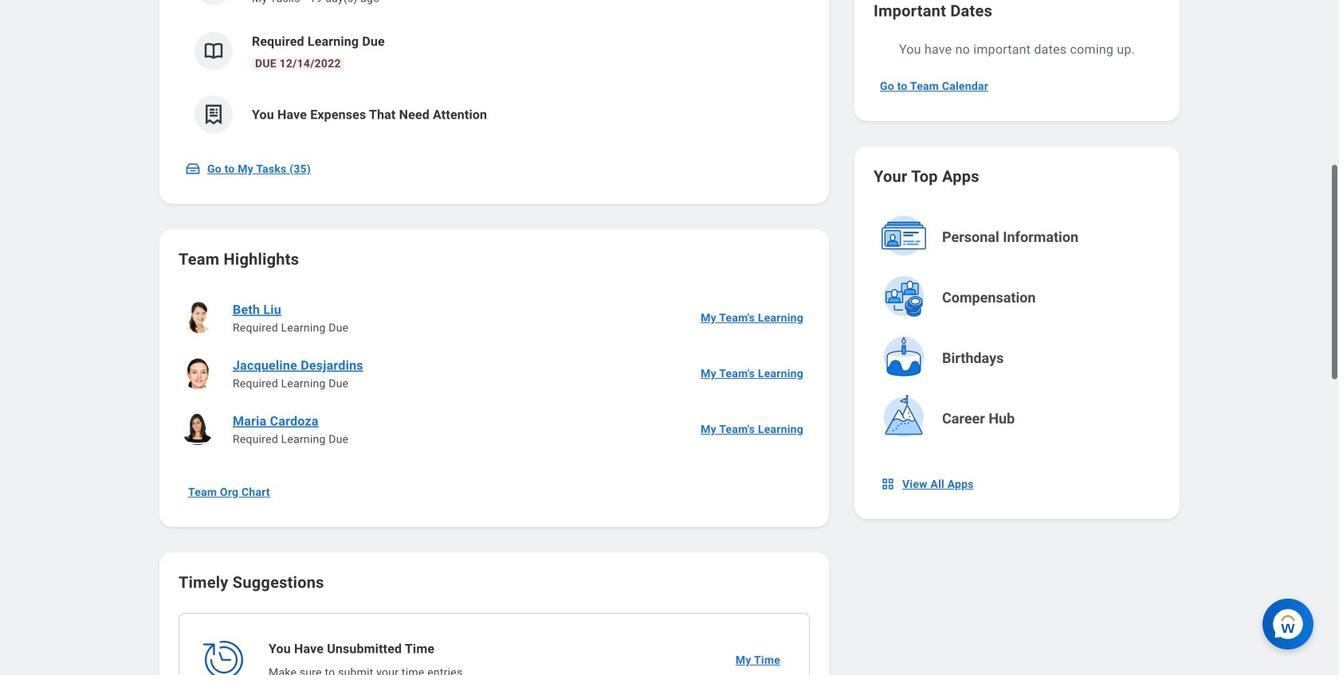 Task type: vqa. For each thing, say whether or not it's contained in the screenshot.
topmost Up Warning icon
no



Task type: describe. For each thing, give the bounding box(es) containing it.
1 list from the top
[[179, 0, 810, 147]]

dashboard expenses image
[[202, 103, 226, 127]]

inbox image
[[185, 161, 201, 177]]

book open image
[[202, 39, 226, 63]]

2 list from the top
[[179, 290, 810, 458]]



Task type: locate. For each thing, give the bounding box(es) containing it.
nbox image
[[880, 477, 896, 493]]

0 vertical spatial list
[[179, 0, 810, 147]]

list
[[179, 0, 810, 147], [179, 290, 810, 458]]

1 vertical spatial list
[[179, 290, 810, 458]]



